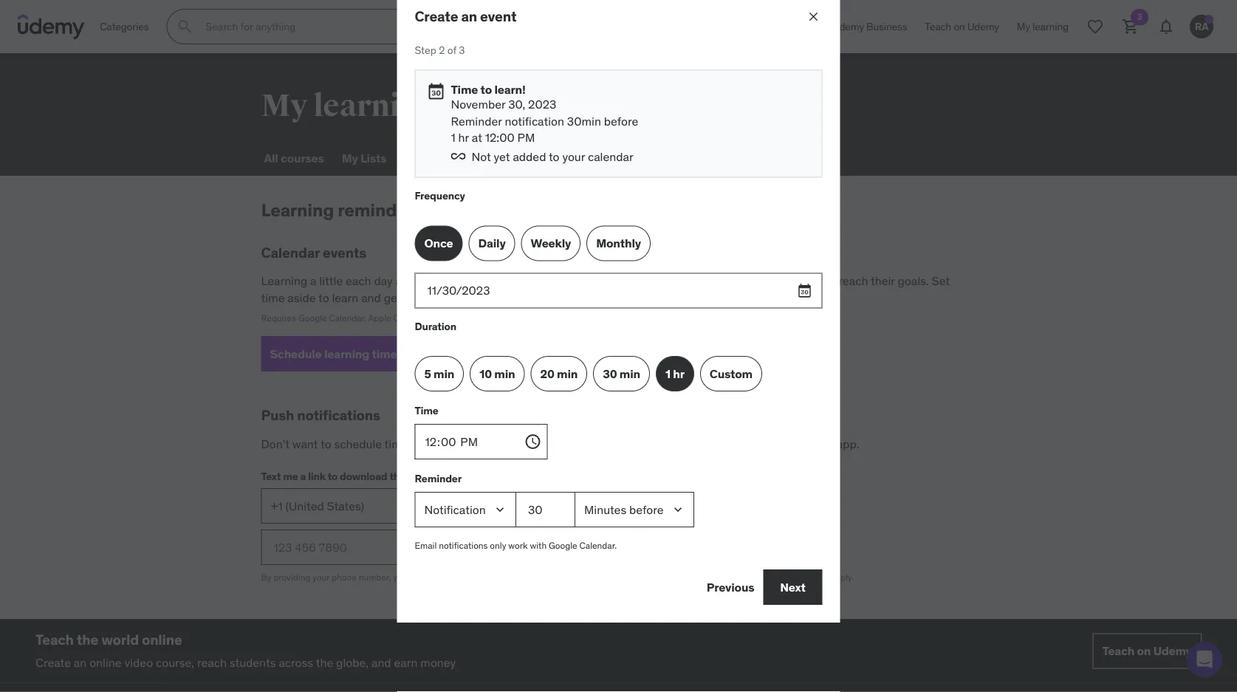 Task type: describe. For each thing, give the bounding box(es) containing it.
hr inside time to learn! november 30, 2023 reminder notification 30min before 1 hr at 12:00 pm
[[459, 130, 469, 145]]

to right 'added' at the top left
[[549, 149, 560, 165]]

aside
[[288, 290, 316, 305]]

learn!
[[495, 82, 526, 97]]

only
[[490, 540, 507, 552]]

wishlist link
[[402, 140, 452, 176]]

2 vertical spatial your
[[313, 572, 330, 583]]

reach inside teach the world online create an online video course, reach students across the globe, and earn money
[[197, 655, 227, 670]]

my for my learning
[[261, 86, 308, 125]]

a right message
[[639, 572, 644, 583]]

message
[[583, 572, 618, 583]]

video
[[124, 655, 153, 670]]

students for each
[[556, 273, 602, 289]]

time down email notifications only work with google calendar.
[[500, 572, 518, 583]]

reminders inside learning a little each day adds up. research shows that students who make learning a habit are more likely to reach their goals. set time aside to learn and get reminders using your learning scheduler. requires google calendar, apple calendar, or outlook
[[404, 290, 458, 305]]

on for teach on udemy link to the left
[[954, 20, 966, 33]]

previous
[[707, 580, 755, 595]]

to right agree
[[434, 572, 442, 583]]

0 vertical spatial reminders
[[338, 199, 423, 221]]

learning left reminder on the bottom of page
[[484, 436, 527, 452]]

submit search image
[[176, 18, 194, 35]]

more
[[766, 273, 793, 289]]

MM/DD/YYYY text field
[[415, 273, 823, 309]]

to right reminder on the bottom of page
[[580, 436, 591, 452]]

business
[[867, 20, 908, 33]]

30,
[[509, 97, 526, 112]]

1 horizontal spatial get
[[594, 436, 611, 452]]

one-
[[482, 572, 500, 583]]

30
[[603, 367, 617, 382]]

20 min
[[541, 367, 578, 382]]

pm
[[518, 130, 535, 145]]

teach the world online create an online video course, reach students across the globe, and earn money
[[35, 631, 456, 670]]

2 vertical spatial get
[[672, 572, 686, 583]]

learning inside schedule learning time button
[[324, 346, 370, 361]]

time for time to learn! november 30, 2023 reminder notification 30min before 1 hr at 12:00 pm
[[451, 82, 478, 97]]

adds
[[396, 273, 421, 289]]

daily
[[478, 236, 506, 251]]

earn
[[394, 655, 418, 670]]

udemy inside the udemy business link
[[833, 20, 865, 33]]

work
[[509, 540, 528, 552]]

step
[[415, 44, 437, 57]]

5 min
[[425, 367, 455, 382]]

12:00
[[485, 130, 515, 145]]

learning for learning tools
[[533, 150, 581, 165]]

udemy business link
[[824, 9, 917, 44]]

weekly
[[531, 236, 571, 251]]

1 vertical spatial with
[[620, 572, 637, 583]]

shows
[[496, 273, 529, 289]]

rates
[[791, 572, 811, 583]]

teach for teach on udemy link to the left
[[925, 20, 952, 33]]

blocks?
[[411, 436, 451, 452]]

0 vertical spatial online
[[142, 631, 182, 649]]

don't want to schedule time blocks? set a learning reminder to get push notifications from the udemy mobile app.
[[261, 436, 860, 452]]

1 hr
[[666, 367, 685, 382]]

1 horizontal spatial app.
[[837, 436, 860, 452]]

to left download
[[328, 470, 338, 483]]

learning for learning reminders
[[261, 199, 334, 221]]

time inside button
[[372, 346, 397, 361]]

learning down that
[[518, 290, 561, 305]]

close modal image
[[807, 10, 821, 25]]

Time time field
[[415, 425, 542, 460]]

your inside create an event dialog
[[563, 149, 585, 165]]

notifications for email notifications only work with google calendar.
[[439, 540, 488, 552]]

1 calendar, from the left
[[329, 313, 367, 324]]

with inside create an event dialog
[[530, 540, 547, 552]]

to down little
[[319, 290, 329, 305]]

send button
[[406, 530, 465, 565]]

small image
[[400, 347, 415, 362]]

app
[[408, 470, 426, 483]]

min for 20 min
[[557, 367, 578, 382]]

reminder
[[530, 436, 577, 452]]

want
[[292, 436, 318, 452]]

my learning
[[261, 86, 437, 125]]

teach inside teach the world online create an online video course, reach students across the globe, and earn money
[[35, 631, 74, 649]]

learning a little each day adds up. research shows that students who make learning a habit are more likely to reach their goals. set time aside to learn and get reminders using your learning scheduler. requires google calendar, apple calendar, or outlook
[[261, 273, 950, 324]]

30min
[[567, 114, 601, 129]]

previous button
[[698, 570, 764, 606]]

the right the from
[[738, 436, 756, 452]]

scheduler.
[[563, 290, 617, 305]]

to left standard
[[662, 572, 670, 583]]

create an event
[[415, 8, 517, 25]]

learning tools
[[533, 150, 612, 165]]

10
[[480, 367, 492, 382]]

not
[[472, 149, 491, 165]]

custom
[[710, 367, 753, 382]]

teach for teach on udemy link to the bottom
[[1103, 644, 1135, 659]]

teach on udemy for teach on udemy link to the bottom
[[1103, 644, 1193, 659]]

automated
[[520, 572, 563, 583]]

push notifications
[[261, 407, 380, 424]]

november
[[451, 97, 506, 112]]

world
[[101, 631, 139, 649]]

day
[[374, 273, 393, 289]]

1 vertical spatial reminder
[[415, 472, 462, 486]]

standard
[[707, 572, 743, 583]]

added
[[513, 149, 546, 165]]

yet
[[494, 149, 510, 165]]

calendar
[[261, 244, 320, 261]]

medium image
[[428, 83, 445, 100]]

archived
[[467, 150, 516, 165]]

step 2 of 3
[[415, 44, 465, 57]]

your inside learning a little each day adds up. research shows that students who make learning a habit are more likely to reach their goals. set time aside to learn and get reminders using your learning scheduler. requires google calendar, apple calendar, or outlook
[[492, 290, 515, 305]]

30 min
[[603, 367, 641, 382]]

none number field inside create an event dialog
[[517, 493, 576, 528]]

not yet added to your calendar
[[472, 149, 634, 165]]

to right likely
[[825, 273, 836, 289]]

time inside learning a little each day adds up. research shows that students who make learning a habit are more likely to reach their goals. set time aside to learn and get reminders using your learning scheduler. requires google calendar, apple calendar, or outlook
[[261, 290, 285, 305]]

udemy business
[[833, 20, 908, 33]]

download
[[340, 470, 388, 483]]

duration
[[415, 320, 457, 333]]

monthly
[[597, 236, 641, 251]]

5
[[425, 367, 431, 382]]

each
[[346, 273, 371, 289]]

phone
[[332, 572, 357, 583]]

lists
[[361, 150, 387, 165]]

messaging
[[745, 572, 789, 583]]

google inside create an event dialog
[[549, 540, 578, 552]]

course,
[[156, 655, 194, 670]]

who
[[605, 273, 627, 289]]

and inside learning a little each day adds up. research shows that students who make learning a habit are more likely to reach their goals. set time aside to learn and get reminders using your learning scheduler. requires google calendar, apple calendar, or outlook
[[361, 290, 381, 305]]

receive
[[444, 572, 473, 583]]

3
[[459, 44, 465, 57]]

email notifications only work with google calendar.
[[415, 540, 617, 552]]

min for 5 min
[[434, 367, 455, 382]]

create inside dialog
[[415, 8, 458, 25]]

1 horizontal spatial link
[[646, 572, 660, 583]]

a right me at the left bottom of page
[[300, 470, 306, 483]]

their
[[871, 273, 895, 289]]

and inside teach the world online create an online video course, reach students across the globe, and earn money
[[372, 655, 391, 670]]

schedule learning time
[[270, 346, 397, 361]]

2 horizontal spatial notifications
[[643, 436, 708, 452]]



Task type: vqa. For each thing, say whether or not it's contained in the screenshot.
Apple
yes



Task type: locate. For each thing, give the bounding box(es) containing it.
google inside learning a little each day adds up. research shows that students who make learning a habit are more likely to reach their goals. set time aside to learn and get reminders using your learning scheduler. requires google calendar, apple calendar, or outlook
[[299, 313, 327, 324]]

0 horizontal spatial notifications
[[297, 407, 380, 424]]

an left event
[[461, 8, 477, 25]]

frequency
[[415, 189, 465, 203]]

10 min
[[480, 367, 515, 382]]

min right 10 on the left
[[495, 367, 515, 382]]

calendar, down learn at the top left of page
[[329, 313, 367, 324]]

0 horizontal spatial google
[[299, 313, 327, 324]]

0 vertical spatial notifications
[[297, 407, 380, 424]]

2 calendar, from the left
[[394, 313, 431, 324]]

2 horizontal spatial get
[[672, 572, 686, 583]]

None number field
[[517, 493, 576, 528]]

the left world
[[77, 631, 98, 649]]

0 vertical spatial time
[[451, 82, 478, 97]]

1 horizontal spatial online
[[142, 631, 182, 649]]

1 vertical spatial notifications
[[643, 436, 708, 452]]

google down aside
[[299, 313, 327, 324]]

1 horizontal spatial reach
[[839, 273, 869, 289]]

students left 'across'
[[230, 655, 276, 670]]

apply.
[[831, 572, 854, 583]]

reach
[[839, 273, 869, 289], [197, 655, 227, 670]]

and left the earn
[[372, 655, 391, 670]]

teach on udemy link
[[917, 9, 1009, 44], [1093, 634, 1202, 669]]

1 horizontal spatial google
[[549, 540, 578, 552]]

get down day
[[384, 290, 402, 305]]

1 vertical spatial and
[[372, 655, 391, 670]]

0 vertical spatial learning
[[533, 150, 581, 165]]

research
[[443, 273, 493, 289]]

an inside create an event dialog
[[461, 8, 477, 25]]

0 vertical spatial reach
[[839, 273, 869, 289]]

0 vertical spatial students
[[556, 273, 602, 289]]

1 horizontal spatial notifications
[[439, 540, 488, 552]]

1 vertical spatial app.
[[688, 572, 705, 583]]

1 vertical spatial on
[[1138, 644, 1152, 659]]

0 vertical spatial set
[[932, 273, 950, 289]]

set right blocks?
[[454, 436, 472, 452]]

2023
[[528, 97, 557, 112]]

get left push
[[594, 436, 611, 452]]

and
[[361, 290, 381, 305], [372, 655, 391, 670]]

link right me at the left bottom of page
[[308, 470, 326, 483]]

your
[[563, 149, 585, 165], [492, 290, 515, 305], [313, 572, 330, 583]]

archived link
[[464, 140, 519, 176]]

min
[[434, 367, 455, 382], [495, 367, 515, 382], [557, 367, 578, 382], [620, 367, 641, 382]]

1 up small image
[[451, 130, 456, 145]]

get inside learning a little each day adds up. research shows that students who make learning a habit are more likely to reach their goals. set time aside to learn and get reminders using your learning scheduler. requires google calendar, apple calendar, or outlook
[[384, 290, 402, 305]]

0 horizontal spatial create
[[35, 655, 71, 670]]

to right want
[[321, 436, 332, 452]]

time left small icon
[[372, 346, 397, 361]]

little
[[320, 273, 343, 289]]

schedule
[[334, 436, 382, 452]]

apple
[[368, 313, 391, 324]]

notifications left the from
[[643, 436, 708, 452]]

or
[[433, 313, 441, 324]]

app.
[[837, 436, 860, 452], [688, 572, 705, 583]]

a left one-
[[475, 572, 480, 583]]

0 vertical spatial teach on udemy
[[925, 20, 1000, 33]]

notifications up receive
[[439, 540, 488, 552]]

learning down pm
[[533, 150, 581, 165]]

my lists
[[342, 150, 387, 165]]

create
[[415, 8, 458, 25], [35, 655, 71, 670]]

the left app
[[390, 470, 406, 483]]

1 vertical spatial reach
[[197, 655, 227, 670]]

online down world
[[90, 655, 122, 670]]

don't
[[261, 436, 290, 452]]

0 vertical spatial hr
[[459, 130, 469, 145]]

calendar,
[[329, 313, 367, 324], [394, 313, 431, 324]]

of
[[448, 44, 457, 57]]

1 vertical spatial reminders
[[404, 290, 458, 305]]

1 horizontal spatial students
[[556, 273, 602, 289]]

outlook
[[443, 313, 475, 324]]

2 horizontal spatial your
[[563, 149, 585, 165]]

schedule
[[270, 346, 322, 361]]

an inside teach the world online create an online video course, reach students across the globe, and earn money
[[74, 655, 87, 670]]

reminders down up.
[[404, 290, 458, 305]]

1 horizontal spatial hr
[[673, 367, 685, 382]]

up.
[[424, 273, 441, 289]]

reminder up at
[[451, 114, 502, 129]]

0 horizontal spatial teach on udemy
[[925, 20, 1000, 33]]

time for time
[[415, 404, 439, 418]]

1 horizontal spatial time
[[451, 82, 478, 97]]

app. right mobile
[[837, 436, 860, 452]]

likely
[[796, 273, 823, 289]]

0 vertical spatial my
[[261, 86, 308, 125]]

1
[[451, 130, 456, 145], [666, 367, 671, 382]]

learning down apple
[[324, 346, 370, 361]]

learning up lists
[[313, 86, 437, 125]]

text
[[565, 572, 580, 583]]

1 horizontal spatial with
[[620, 572, 637, 583]]

1 vertical spatial your
[[492, 290, 515, 305]]

time left blocks?
[[385, 436, 408, 452]]

1 horizontal spatial an
[[461, 8, 477, 25]]

0 vertical spatial get
[[384, 290, 402, 305]]

reach left their
[[839, 273, 869, 289]]

0 horizontal spatial calendar,
[[329, 313, 367, 324]]

providing
[[274, 572, 311, 583]]

your left phone
[[313, 572, 330, 583]]

learning right make
[[662, 273, 705, 289]]

online up course,
[[142, 631, 182, 649]]

1 vertical spatial students
[[230, 655, 276, 670]]

0 vertical spatial an
[[461, 8, 477, 25]]

0 horizontal spatial app.
[[688, 572, 705, 583]]

notifications up 'schedule'
[[297, 407, 380, 424]]

1 horizontal spatial teach
[[925, 20, 952, 33]]

teach on udemy
[[925, 20, 1000, 33], [1103, 644, 1193, 659]]

0 horizontal spatial your
[[313, 572, 330, 583]]

0 horizontal spatial 1
[[451, 130, 456, 145]]

udemy image
[[18, 14, 85, 39]]

to up november
[[481, 82, 492, 97]]

app. left standard
[[688, 572, 705, 583]]

1 vertical spatial my
[[342, 150, 358, 165]]

1 min from the left
[[434, 367, 455, 382]]

1 vertical spatial learning
[[261, 199, 334, 221]]

2 min from the left
[[495, 367, 515, 382]]

0 horizontal spatial link
[[308, 470, 326, 483]]

1 vertical spatial get
[[594, 436, 611, 452]]

notification
[[505, 114, 565, 129]]

0 horizontal spatial set
[[454, 436, 472, 452]]

reminders down lists
[[338, 199, 423, 221]]

hr left at
[[459, 130, 469, 145]]

number,
[[359, 572, 391, 583]]

calendar, left or
[[394, 313, 431, 324]]

min right 5
[[434, 367, 455, 382]]

make
[[630, 273, 659, 289]]

0 vertical spatial your
[[563, 149, 585, 165]]

to inside time to learn! november 30, 2023 reminder notification 30min before 1 hr at 12:00 pm
[[481, 82, 492, 97]]

min right 30
[[620, 367, 641, 382]]

1 vertical spatial create
[[35, 655, 71, 670]]

0 vertical spatial 1
[[451, 130, 456, 145]]

my up all courses
[[261, 86, 308, 125]]

courses
[[281, 150, 324, 165]]

1 horizontal spatial my
[[342, 150, 358, 165]]

0 vertical spatial google
[[299, 313, 327, 324]]

tools
[[584, 150, 612, 165]]

0 vertical spatial app.
[[837, 436, 860, 452]]

students inside teach the world online create an online video course, reach students across the globe, and earn money
[[230, 655, 276, 670]]

small image
[[451, 149, 466, 164]]

money
[[421, 655, 456, 670]]

0 horizontal spatial teach
[[35, 631, 74, 649]]

link
[[308, 470, 326, 483], [646, 572, 660, 583]]

by providing your phone number, you agree to receive a one-time automated text message with a link to get app. standard messaging rates may apply.
[[261, 572, 854, 583]]

1 vertical spatial time
[[415, 404, 439, 418]]

1 horizontal spatial teach on udemy link
[[1093, 634, 1202, 669]]

set inside learning a little each day adds up. research shows that students who make learning a habit are more likely to reach their goals. set time aside to learn and get reminders using your learning scheduler. requires google calendar, apple calendar, or outlook
[[932, 273, 950, 289]]

hr left custom
[[673, 367, 685, 382]]

on
[[954, 20, 966, 33], [1138, 644, 1152, 659]]

an left video
[[74, 655, 87, 670]]

create inside teach the world online create an online video course, reach students across the globe, and earn money
[[35, 655, 71, 670]]

time up requires
[[261, 290, 285, 305]]

1 vertical spatial google
[[549, 540, 578, 552]]

1 horizontal spatial teach on udemy
[[1103, 644, 1193, 659]]

habit
[[716, 273, 743, 289]]

with right message
[[620, 572, 637, 583]]

0 horizontal spatial an
[[74, 655, 87, 670]]

next
[[781, 580, 806, 595]]

learning up aside
[[261, 273, 308, 289]]

schedule learning time button
[[261, 336, 424, 372]]

students up scheduler.
[[556, 273, 602, 289]]

1 vertical spatial teach on udemy link
[[1093, 634, 1202, 669]]

time up november
[[451, 82, 478, 97]]

0 vertical spatial create
[[415, 8, 458, 25]]

0 horizontal spatial reach
[[197, 655, 227, 670]]

1 vertical spatial an
[[74, 655, 87, 670]]

requires
[[261, 313, 296, 324]]

time up blocks?
[[415, 404, 439, 418]]

0 vertical spatial on
[[954, 20, 966, 33]]

create an event dialog
[[397, 0, 841, 623]]

agree
[[410, 572, 432, 583]]

1 vertical spatial hr
[[673, 367, 685, 382]]

0 horizontal spatial time
[[415, 404, 439, 418]]

a left the 'habit'
[[707, 273, 714, 289]]

1 vertical spatial set
[[454, 436, 472, 452]]

2 horizontal spatial teach
[[1103, 644, 1135, 659]]

reminders
[[338, 199, 423, 221], [404, 290, 458, 305]]

2
[[439, 44, 445, 57]]

link right message
[[646, 572, 660, 583]]

students for online
[[230, 655, 276, 670]]

1 vertical spatial 1
[[666, 367, 671, 382]]

and down day
[[361, 290, 381, 305]]

1 right 30 min
[[666, 367, 671, 382]]

notifications inside create an event dialog
[[439, 540, 488, 552]]

0 vertical spatial teach on udemy link
[[917, 9, 1009, 44]]

reminder down blocks?
[[415, 472, 462, 486]]

the left "globe,"
[[316, 655, 333, 670]]

get left standard
[[672, 572, 686, 583]]

my for my lists
[[342, 150, 358, 165]]

reach right course,
[[197, 655, 227, 670]]

0 horizontal spatial with
[[530, 540, 547, 552]]

a right blocks?
[[475, 436, 482, 452]]

set right goals.
[[932, 273, 950, 289]]

0 vertical spatial with
[[530, 540, 547, 552]]

reminder inside time to learn! november 30, 2023 reminder notification 30min before 1 hr at 12:00 pm
[[451, 114, 502, 129]]

1 horizontal spatial on
[[1138, 644, 1152, 659]]

min right 20
[[557, 367, 578, 382]]

globe,
[[336, 655, 369, 670]]

you
[[393, 572, 407, 583]]

0 horizontal spatial students
[[230, 655, 276, 670]]

2 vertical spatial learning
[[261, 273, 308, 289]]

4 min from the left
[[620, 367, 641, 382]]

0 vertical spatial reminder
[[451, 114, 502, 129]]

123 456 7890 text field
[[261, 530, 406, 565]]

at
[[472, 130, 483, 145]]

learning inside 'link'
[[533, 150, 581, 165]]

send
[[421, 540, 450, 555]]

next button
[[764, 570, 823, 606]]

learning inside learning a little each day adds up. research shows that students who make learning a habit are more likely to reach their goals. set time aside to learn and get reminders using your learning scheduler. requires google calendar, apple calendar, or outlook
[[261, 273, 308, 289]]

time
[[261, 290, 285, 305], [372, 346, 397, 361], [385, 436, 408, 452], [500, 572, 518, 583]]

1 vertical spatial teach on udemy
[[1103, 644, 1193, 659]]

wishlist
[[405, 150, 449, 165]]

0 vertical spatial and
[[361, 290, 381, 305]]

min for 30 min
[[620, 367, 641, 382]]

time to learn! november 30, 2023 reminder notification 30min before 1 hr at 12:00 pm
[[451, 82, 639, 145]]

to
[[481, 82, 492, 97], [549, 149, 560, 165], [825, 273, 836, 289], [319, 290, 329, 305], [321, 436, 332, 452], [580, 436, 591, 452], [328, 470, 338, 483], [434, 572, 442, 583], [662, 572, 670, 583]]

all
[[264, 150, 278, 165]]

learning tools link
[[530, 140, 615, 176]]

events
[[323, 244, 367, 261]]

with right work
[[530, 540, 547, 552]]

text
[[261, 470, 281, 483]]

a left little
[[310, 273, 317, 289]]

my left lists
[[342, 150, 358, 165]]

3 min from the left
[[557, 367, 578, 382]]

1 horizontal spatial your
[[492, 290, 515, 305]]

1 inside time to learn! november 30, 2023 reminder notification 30min before 1 hr at 12:00 pm
[[451, 130, 456, 145]]

set
[[932, 273, 950, 289], [454, 436, 472, 452]]

1 vertical spatial online
[[90, 655, 122, 670]]

learning up calendar
[[261, 199, 334, 221]]

reminder
[[451, 114, 502, 129], [415, 472, 462, 486]]

notifications for push notifications
[[297, 407, 380, 424]]

0 vertical spatial link
[[308, 470, 326, 483]]

google
[[299, 313, 327, 324], [549, 540, 578, 552]]

once
[[425, 236, 453, 251]]

learning
[[533, 150, 581, 165], [261, 199, 334, 221], [261, 273, 308, 289]]

may
[[813, 572, 829, 583]]

0 horizontal spatial teach on udemy link
[[917, 9, 1009, 44]]

my
[[261, 86, 308, 125], [342, 150, 358, 165]]

1 horizontal spatial set
[[932, 273, 950, 289]]

your down shows
[[492, 290, 515, 305]]

teach on udemy for teach on udemy link to the left
[[925, 20, 1000, 33]]

students inside learning a little each day adds up. research shows that students who make learning a habit are more likely to reach their goals. set time aside to learn and get reminders using your learning scheduler. requires google calendar, apple calendar, or outlook
[[556, 273, 602, 289]]

0 horizontal spatial online
[[90, 655, 122, 670]]

all courses
[[264, 150, 324, 165]]

my lists link
[[339, 140, 390, 176]]

learning
[[313, 86, 437, 125], [662, 273, 705, 289], [518, 290, 561, 305], [324, 346, 370, 361], [484, 436, 527, 452]]

0 horizontal spatial get
[[384, 290, 402, 305]]

0 horizontal spatial my
[[261, 86, 308, 125]]

min for 10 min
[[495, 367, 515, 382]]

an
[[461, 8, 477, 25], [74, 655, 87, 670]]

all courses link
[[261, 140, 327, 176]]

2 vertical spatial notifications
[[439, 540, 488, 552]]

1 horizontal spatial 1
[[666, 367, 671, 382]]

0 horizontal spatial on
[[954, 20, 966, 33]]

1 horizontal spatial calendar,
[[394, 313, 431, 324]]

1 vertical spatial link
[[646, 572, 660, 583]]

learning reminders
[[261, 199, 423, 221]]

1 horizontal spatial create
[[415, 8, 458, 25]]

students
[[556, 273, 602, 289], [230, 655, 276, 670]]

reach inside learning a little each day adds up. research shows that students who make learning a habit are more likely to reach their goals. set time aside to learn and get reminders using your learning scheduler. requires google calendar, apple calendar, or outlook
[[839, 273, 869, 289]]

your left calendar
[[563, 149, 585, 165]]

google up by providing your phone number, you agree to receive a one-time automated text message with a link to get app. standard messaging rates may apply.
[[549, 540, 578, 552]]

goals.
[[898, 273, 929, 289]]

on for teach on udemy link to the bottom
[[1138, 644, 1152, 659]]

0 horizontal spatial hr
[[459, 130, 469, 145]]

time inside time to learn! november 30, 2023 reminder notification 30min before 1 hr at 12:00 pm
[[451, 82, 478, 97]]

push
[[261, 407, 294, 424]]



